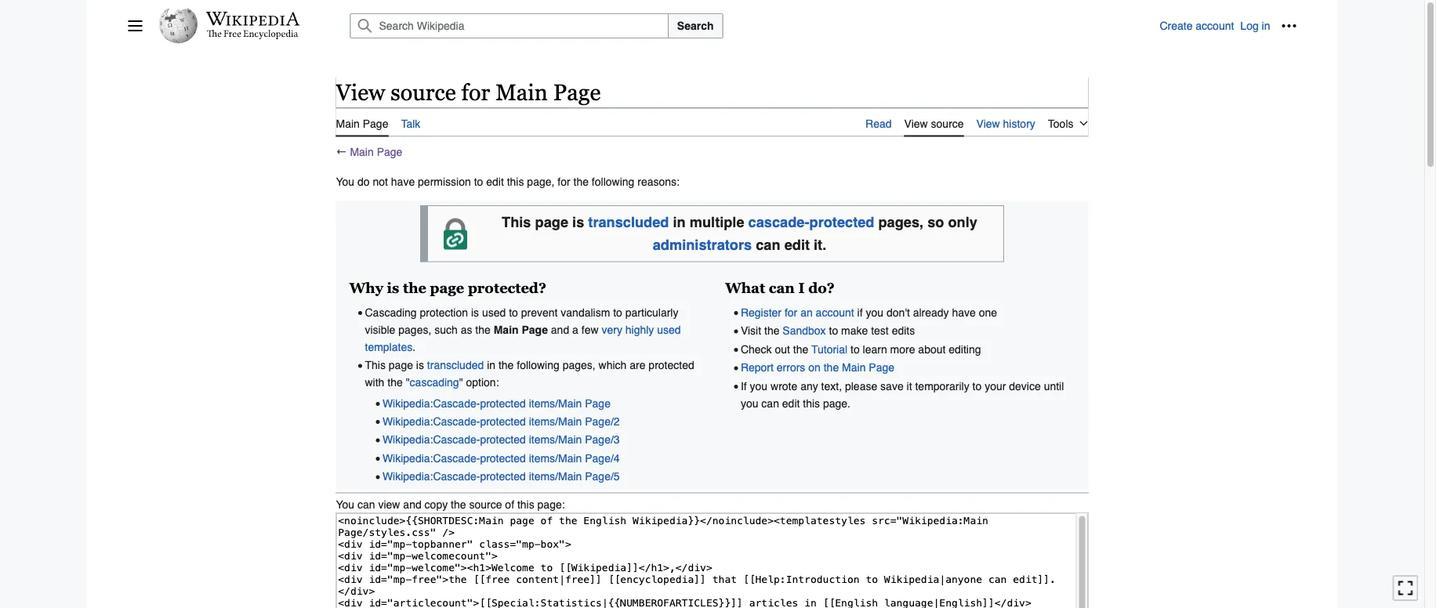 Task type: describe. For each thing, give the bounding box(es) containing it.
create account link
[[1160, 20, 1235, 32]]

wikipedia:cascade-protected items/main page/3 link
[[383, 434, 620, 446]]

view for view source
[[905, 117, 928, 130]]

following inside 'in the following pages, which are protected with the "'
[[517, 359, 560, 372]]

search
[[677, 20, 714, 32]]

sandbox
[[783, 325, 826, 337]]

wikipedia:cascade-protected items/main page/4 link
[[383, 452, 620, 465]]

you can view and copy the source of this page:
[[336, 498, 565, 511]]

this for this page is transcluded
[[365, 359, 386, 372]]

can left 'view'
[[358, 498, 375, 511]]

the right out
[[794, 343, 809, 356]]

cascading protection is used to prevent vandalism to particularly visible pages, such as the
[[365, 306, 679, 336]]

such
[[435, 324, 458, 336]]

is for cascading protection is used to prevent vandalism to particularly visible pages, such as the
[[471, 306, 479, 319]]

you do not have permission to edit this page, for the following reasons:
[[336, 175, 680, 188]]

in inside 'in the following pages, which are protected with the "'
[[487, 359, 496, 372]]

the up cascading in the bottom of the page
[[403, 280, 427, 296]]

please
[[845, 380, 878, 392]]

sandbox link
[[783, 325, 826, 337]]

page inside the wikipedia:cascade-protected items/main page wikipedia:cascade-protected items/main page/2 wikipedia:cascade-protected items/main page/3 wikipedia:cascade-protected items/main page/4 wikipedia:cascade-protected items/main page/5
[[585, 397, 611, 410]]

reasons:
[[638, 175, 680, 188]]

only
[[949, 215, 978, 231]]

talk
[[401, 117, 421, 130]]

what
[[726, 280, 766, 296]]

to right permission
[[474, 175, 483, 188]]

visit
[[741, 325, 762, 337]]

←
[[336, 146, 347, 158]]

wikipedia:cascade-protected items/main page/2 link
[[383, 415, 620, 428]]

← main page
[[336, 146, 403, 158]]

check
[[741, 343, 772, 356]]

3 items/main from the top
[[529, 434, 582, 446]]

learn
[[863, 343, 888, 356]]

do
[[358, 175, 370, 188]]

wrote
[[771, 380, 798, 392]]

<noinclude>{{SHORTDESC:Main page of the English Wikipedia}}</noinclude><templatestyles src="Wikipedia:Main Page/styles.css" /> <div id="mp-topbanner" class="mp-box"> <div id="mp-welcomecount"> <div id="mp-welcome"><h1>Welcome to [[Wikipedia]]</h1>,</div> <div id="mp-free">the [[free content|free]] [[encyclopedia]] that [[Help:Introduction to Wikipedia|anyone can edit]].</div> <div id="articlecount">[[Special:Statistics|{{NUMBEROFARTICLES}}]] articles in [[English language|English]]</div> </div> </div> {{#if:{{Main Page banner}}| <div id="mp-banner" class="MainPageBG mp-box"> {{Main Page banner}} </div> }} <div id="mp-upper"> <div id="mp-left" class="MainPageBG mp-box"> <h2 id="mp-tfa-h2" class="mp-h2">{{#ifexpr:{{formatnum:{{PAGESIZE:Wikipedia:Today's featured article/{{#time:F j, Y}}}}|R}}>150|From today's featured article|Featured article <span class="mp-later">(Check back later for today's.)</span>}}</h2> <div id="mp-tfa" class="mp-contains-float">{{#ifexpr:{{formatnum:{{PAGESIZE:Wikipedia:Today's featured article/{{#time:F j, Y}}}}|R}}>150|{{Wikipedia:Today's featured article/{{#time:F j, Y}}}}|{{Wikipedia:Today's featured article/{{#time:F j, Y|-1 day}}}}}}</div> <h2 id="mp-dyk-h2" class="mp-h2">Did you know&nbsp;...</h2> <div id="mp-dyk" class="mp-contains-float">{{Did you know}}</div> </div> <div id="mp-right" class="MainPageBG mp-box"> <h2 id="mp-itn-h2" class="mp-h2">In the news</h2> <div id="mp-itn" class="mp-contains-float">{{In the news}}</div> <h2 id="mp-otd-h2" class="mp-h2">On this day</h2> <div id="mp-otd" class="mp-contains-float">{{Wikipedia:Selected anniversaries/{{#time:F j}}}}</div> </div> </div> <!-- IF MONDAY OR FRIDAY, SHOW TFL -->{{#switch:{{CURRENTDAYNAME}}|Monday|Friday= <div id="mp-middle" class="MainPageBG mp-box"> <h2 id="mp-tfl-h2" class="mp-h2">From today's featured list</h2> <div id="mp-tfl" class="mp-contains-float">{{#ifexist:Wikipedia:Today's featured list/{{#time:F j, Y}}|{{Wikipedia:Today's featured list/{{#time:F j, Y}}}}|{{TFLempty}}}}</div> </div>}}<!-- END CONDITIONAL SHOW --> <div id="mp-lower" class="MainPageBG mp-box"> <h2 id="mp-tfp-h2" class="mp-h2">{{#ifexist:Template:POTD protected/{{#time:Y-m-d}}|Today's featured picture|Featured picture&ensp;<span class="mp-later">(Check back later for today's.)</span>}}</h2> <div id="mp-tfp">{{#ifexist:Template:POTD protected/{{#time:Y-m-d}}|{{POTD protected/{{#time:Y-m-d}}}}|{{POTD protected/{{#time:Y-m-d|-1 day}}}}}}</div> </div> <div id="mp-bottom" class="mp-box"> <h2 id="mp-other" class="mp-h2">Other areas of Wikipedia</h2> <div id="mp-other-content">{{Other areas of Wikipedia}}</div> <h2 id="mp-sister" class="mp-h2">Wikipedia's sister projects</h2> <div id="mp-sister-content">{{Wikipedia's sister projects}}</div> <h2 id="mp-lang" class="mp-h2">Wikipedia languages</h2> <div>{{Wikipedia languages}}</div> </div><noinclude>{{Main Page interwikis}}{{noexternallanglinks}}{{#if:{{Wikipedia:Main_Page/Tomorrow}}||}}</noinclude>__NOTOC____NOEDITSECTION__ text field
[[336, 513, 1089, 609]]

view source link
[[905, 108, 964, 137]]

for inside register for an account if you don't already have one visit the sandbox to make test edits check out the tutorial to learn more about editing report errors on the main page if you wrote any text, please save it temporarily to your device until you can edit this page.
[[785, 306, 798, 319]]

transcluded link for is
[[588, 215, 669, 231]]

talk link
[[401, 108, 421, 135]]

why
[[350, 280, 383, 296]]

main right "as"
[[494, 324, 519, 336]]

text,
[[822, 380, 842, 392]]

the inside cascading protection is used to prevent vandalism to particularly visible pages, such as the
[[476, 324, 491, 336]]

cascade-
[[749, 215, 810, 231]]

register for an account link
[[741, 306, 855, 319]]

is for this page is transcluded in multiple cascade-protected pages, so only administrators can edit it.
[[573, 215, 584, 231]]

make
[[842, 325, 868, 337]]

protection
[[420, 306, 468, 319]]

are
[[630, 359, 646, 372]]

transcluded for this page is transcluded
[[427, 359, 484, 372]]

tools
[[1048, 117, 1074, 130]]

cascade-protected link
[[749, 215, 875, 231]]

2 wikipedia:cascade- from the top
[[383, 415, 480, 428]]

option:
[[466, 376, 499, 389]]

it
[[907, 380, 913, 392]]

it.
[[814, 237, 827, 253]]

the right 'visit' in the bottom right of the page
[[765, 325, 780, 337]]

administrators link
[[653, 237, 752, 253]]

0 vertical spatial following
[[592, 175, 635, 188]]

the up the option: at the left bottom of page
[[499, 359, 514, 372]]

if
[[858, 306, 863, 319]]

administrators
[[653, 237, 752, 253]]

can inside register for an account if you don't already have one visit the sandbox to make test edits check out the tutorial to learn more about editing report errors on the main page if you wrote any text, please save it temporarily to your device until you can edit this page.
[[762, 397, 780, 410]]

more
[[891, 343, 916, 356]]

this page is transcluded in multiple cascade-protected pages, so only administrators can edit it.
[[502, 215, 978, 253]]

page.
[[823, 397, 851, 410]]

protected?
[[468, 280, 547, 296]]

1 wikipedia:cascade- from the top
[[383, 397, 480, 410]]

pages, inside cascading protection is used to prevent vandalism to particularly visible pages, such as the
[[399, 324, 432, 336]]

test
[[871, 325, 889, 337]]

editing
[[949, 343, 982, 356]]

permission
[[418, 175, 471, 188]]

view
[[378, 498, 400, 511]]

why is the page protected?
[[350, 280, 547, 296]]

2 items/main from the top
[[529, 415, 582, 428]]

temporarily
[[916, 380, 970, 392]]

read link
[[866, 108, 892, 135]]

wikipedia image
[[206, 12, 300, 26]]

view source
[[905, 117, 964, 130]]

cascading link
[[410, 376, 459, 389]]

create
[[1160, 20, 1193, 32]]

one
[[979, 306, 998, 319]]

multiple
[[690, 215, 745, 231]]

menu image
[[127, 18, 143, 34]]

account inside register for an account if you don't already have one visit the sandbox to make test edits check out the tutorial to learn more about editing report errors on the main page if you wrote any text, please save it temporarily to your device until you can edit this page.
[[816, 306, 855, 319]]

can inside this page is transcluded in multiple cascade-protected pages, so only administrators can edit it.
[[756, 237, 781, 253]]

which
[[599, 359, 627, 372]]

have inside register for an account if you don't already have one visit the sandbox to make test edits check out the tutorial to learn more about editing report errors on the main page if you wrote any text, please save it temporarily to your device until you can edit this page.
[[952, 306, 976, 319]]

2 vertical spatial you
[[741, 397, 759, 410]]

the right on
[[824, 361, 839, 374]]

1 vertical spatial and
[[403, 498, 422, 511]]

transcluded link for option:
[[427, 359, 484, 372]]

about
[[919, 343, 946, 356]]

pages, inside 'in the following pages, which are protected with the "'
[[563, 359, 596, 372]]

0 vertical spatial have
[[391, 175, 415, 188]]

to up very
[[613, 306, 623, 319]]

protected inside 'in the following pages, which are protected with the "'
[[649, 359, 695, 372]]

very highly used templates link
[[365, 324, 681, 353]]

wikipedia:cascade-protected items/main page/5 link
[[383, 470, 620, 483]]

cascading " option:
[[410, 376, 499, 389]]

this page is transcluded
[[365, 359, 484, 372]]

page/4
[[585, 452, 620, 465]]

Search Wikipedia search field
[[350, 13, 669, 38]]

0 vertical spatial this
[[507, 175, 524, 188]]

main up ←
[[336, 117, 360, 130]]

used inside very highly used templates
[[657, 324, 681, 336]]

history
[[1004, 117, 1036, 130]]

page/5
[[585, 470, 620, 483]]

main down search wikipedia search box
[[496, 79, 548, 105]]

very
[[602, 324, 623, 336]]

do?
[[809, 280, 835, 296]]

register for an account if you don't already have one visit the sandbox to make test edits check out the tutorial to learn more about editing report errors on the main page if you wrote any text, please save it temporarily to your device until you can edit this page.
[[741, 306, 1065, 410]]

view history link
[[977, 108, 1036, 135]]

is for this page is transcluded
[[416, 359, 424, 372]]

you for you can view and copy the source of this page:
[[336, 498, 355, 511]]



Task type: locate. For each thing, give the bounding box(es) containing it.
0 horizontal spatial account
[[816, 306, 855, 319]]

source for view source for main page
[[391, 79, 456, 105]]

few
[[582, 324, 599, 336]]

0 vertical spatial this
[[502, 215, 531, 231]]

can down wrote
[[762, 397, 780, 410]]

main page link
[[336, 108, 389, 137], [350, 146, 403, 158], [494, 324, 548, 336]]

to up tutorial
[[829, 325, 839, 337]]

page
[[535, 215, 569, 231], [430, 280, 464, 296], [389, 359, 413, 372]]

wikipedia:cascade-protected items/main page wikipedia:cascade-protected items/main page/2 wikipedia:cascade-protected items/main page/3 wikipedia:cascade-protected items/main page/4 wikipedia:cascade-protected items/main page/5
[[383, 397, 620, 483]]

view inside 'link'
[[977, 117, 1000, 130]]

main up the please
[[842, 361, 866, 374]]

protected up wikipedia:cascade-protected items/main page/2 link
[[480, 397, 526, 410]]

main page link for cascading protection is used to prevent vandalism to particularly visible pages, such as the
[[494, 324, 548, 336]]

0 vertical spatial transcluded
[[588, 215, 669, 231]]

main page link up ← main page
[[336, 108, 389, 137]]

0 horizontal spatial page
[[389, 359, 413, 372]]

this down any
[[803, 397, 820, 410]]

transcluded inside this page is transcluded in multiple cascade-protected pages, so only administrators can edit it.
[[588, 215, 669, 231]]

1 vertical spatial page
[[430, 280, 464, 296]]

transcluded down reasons:
[[588, 215, 669, 231]]

to
[[474, 175, 483, 188], [509, 306, 518, 319], [613, 306, 623, 319], [829, 325, 839, 337], [851, 343, 860, 356], [973, 380, 982, 392]]

1 vertical spatial main page link
[[350, 146, 403, 158]]

view for view source for main page
[[336, 79, 385, 105]]

source left of
[[469, 498, 502, 511]]

the
[[574, 175, 589, 188], [403, 280, 427, 296], [476, 324, 491, 336], [765, 325, 780, 337], [794, 343, 809, 356], [499, 359, 514, 372], [824, 361, 839, 374], [388, 376, 403, 389], [451, 498, 466, 511]]

the right 'copy'
[[451, 498, 466, 511]]

read
[[866, 117, 892, 130]]

1 horizontal spatial account
[[1196, 20, 1235, 32]]

edit inside register for an account if you don't already have one visit the sandbox to make test edits check out the tutorial to learn more about editing report errors on the main page if you wrote any text, please save it temporarily to your device until you can edit this page.
[[783, 397, 800, 410]]

0 vertical spatial for
[[462, 79, 490, 105]]

page down page,
[[535, 215, 569, 231]]

page for this page is transcluded
[[389, 359, 413, 372]]

the right "as"
[[476, 324, 491, 336]]

for
[[462, 79, 490, 105], [558, 175, 571, 188], [785, 306, 798, 319]]

source
[[391, 79, 456, 105], [931, 117, 964, 130], [469, 498, 502, 511]]

page inside this page is transcluded in multiple cascade-protected pages, so only administrators can edit it.
[[535, 215, 569, 231]]

don't
[[887, 306, 910, 319]]

pages, up '.'
[[399, 324, 432, 336]]

you for you do not have permission to edit this page, for the following reasons:
[[336, 175, 355, 188]]

1 you from the top
[[336, 175, 355, 188]]

5 items/main from the top
[[529, 470, 582, 483]]

view right read
[[905, 117, 928, 130]]

2 vertical spatial source
[[469, 498, 502, 511]]

source left "view history" at the top right of the page
[[931, 117, 964, 130]]

this right of
[[518, 498, 535, 511]]

not
[[373, 175, 388, 188]]

this left page,
[[507, 175, 524, 188]]

page down 'templates'
[[389, 359, 413, 372]]

2 horizontal spatial view
[[977, 117, 1000, 130]]

main page link up the not
[[350, 146, 403, 158]]

0 horizontal spatial transcluded link
[[427, 359, 484, 372]]

0 vertical spatial transcluded link
[[588, 215, 669, 231]]

2 horizontal spatial in
[[1262, 20, 1271, 32]]

for down search wikipedia search box
[[462, 79, 490, 105]]

search button
[[668, 13, 723, 38]]

particularly
[[626, 306, 679, 319]]

1 horizontal spatial following
[[592, 175, 635, 188]]

2 you from the top
[[336, 498, 355, 511]]

the free encyclopedia image
[[207, 30, 299, 40]]

in up administrators
[[673, 215, 686, 231]]

transcluded
[[588, 215, 669, 231], [427, 359, 484, 372]]

protected inside this page is transcluded in multiple cascade-protected pages, so only administrators can edit it.
[[810, 215, 875, 231]]

can left "i"
[[769, 280, 795, 296]]

3 wikipedia:cascade- from the top
[[383, 434, 480, 446]]

very highly used templates
[[365, 324, 681, 353]]

transcluded link down reasons:
[[588, 215, 669, 231]]

in the following pages, which are protected with the "
[[365, 359, 695, 389]]

you
[[336, 175, 355, 188], [336, 498, 355, 511]]

have right the not
[[391, 175, 415, 188]]

have
[[391, 175, 415, 188], [952, 306, 976, 319]]

report errors on the main page link
[[741, 361, 895, 374]]

" left the option: at the left bottom of page
[[459, 376, 463, 389]]

main page link down prevent at the bottom of page
[[494, 324, 548, 336]]

is inside cascading protection is used to prevent vandalism to particularly visible pages, such as the
[[471, 306, 479, 319]]

0 vertical spatial in
[[1262, 20, 1271, 32]]

1 vertical spatial you
[[750, 380, 768, 392]]

used inside cascading protection is used to prevent vandalism to particularly visible pages, such as the
[[482, 306, 506, 319]]

report
[[741, 361, 774, 374]]

protected down wikipedia:cascade-protected items/main page/4 'link'
[[480, 470, 526, 483]]

0 horizontal spatial have
[[391, 175, 415, 188]]

tutorial
[[812, 343, 848, 356]]

pages,
[[879, 215, 924, 231], [399, 324, 432, 336], [563, 359, 596, 372]]

transcluded link up cascading " option:
[[427, 359, 484, 372]]

0 vertical spatial you
[[336, 175, 355, 188]]

0 horizontal spatial source
[[391, 79, 456, 105]]

view
[[336, 79, 385, 105], [905, 117, 928, 130], [977, 117, 1000, 130]]

with
[[365, 376, 385, 389]]

protected up it. on the top of the page
[[810, 215, 875, 231]]

2 vertical spatial for
[[785, 306, 798, 319]]

in inside this page is transcluded in multiple cascade-protected pages, so only administrators can edit it.
[[673, 215, 686, 231]]

1 horizontal spatial in
[[673, 215, 686, 231]]

and left a
[[551, 324, 570, 336]]

your
[[985, 380, 1007, 392]]

this for this page is transcluded in multiple cascade-protected pages, so only administrators can edit it.
[[502, 215, 531, 231]]

0 horizontal spatial transcluded
[[427, 359, 484, 372]]

until
[[1044, 380, 1065, 392]]

0 horizontal spatial for
[[462, 79, 490, 105]]

pages, left which
[[563, 359, 596, 372]]

transcluded link
[[588, 215, 669, 231], [427, 359, 484, 372]]

2 " from the left
[[459, 376, 463, 389]]

following
[[592, 175, 635, 188], [517, 359, 560, 372]]

1 vertical spatial this
[[803, 397, 820, 410]]

protected up wikipedia:cascade-protected items/main page/5 link
[[480, 452, 526, 465]]

1 horizontal spatial and
[[551, 324, 570, 336]]

following left reasons:
[[592, 175, 635, 188]]

already
[[913, 306, 949, 319]]

can
[[756, 237, 781, 253], [769, 280, 795, 296], [762, 397, 780, 410], [358, 498, 375, 511]]

of
[[505, 498, 514, 511]]

this down you do not have permission to edit this page, for the following reasons:
[[502, 215, 531, 231]]

view history
[[977, 117, 1036, 130]]

used
[[482, 306, 506, 319], [657, 324, 681, 336]]

this up with
[[365, 359, 386, 372]]

1 horizontal spatial "
[[459, 376, 463, 389]]

0 horizontal spatial view
[[336, 79, 385, 105]]

view source for main page main content
[[330, 71, 1095, 609]]

1 vertical spatial used
[[657, 324, 681, 336]]

copy
[[425, 498, 448, 511]]

edit left it. on the top of the page
[[785, 237, 810, 253]]

out
[[775, 343, 790, 356]]

2 horizontal spatial for
[[785, 306, 798, 319]]

protected right are
[[649, 359, 695, 372]]

page/3
[[585, 434, 620, 446]]

have left one
[[952, 306, 976, 319]]

page/2
[[585, 415, 620, 428]]

is inside this page is transcluded in multiple cascade-protected pages, so only administrators can edit it.
[[573, 215, 584, 231]]

4 items/main from the top
[[529, 452, 582, 465]]

0 vertical spatial pages,
[[879, 215, 924, 231]]

Search search field
[[331, 13, 1160, 38]]

a
[[573, 324, 579, 336]]

.
[[413, 341, 416, 353]]

this
[[502, 215, 531, 231], [365, 359, 386, 372]]

1 vertical spatial pages,
[[399, 324, 432, 336]]

1 horizontal spatial pages,
[[563, 359, 596, 372]]

1 vertical spatial in
[[673, 215, 686, 231]]

any
[[801, 380, 819, 392]]

you down if
[[741, 397, 759, 410]]

1 horizontal spatial transcluded
[[588, 215, 669, 231]]

pages, inside this page is transcluded in multiple cascade-protected pages, so only administrators can edit it.
[[879, 215, 924, 231]]

1 horizontal spatial used
[[657, 324, 681, 336]]

the right page,
[[574, 175, 589, 188]]

2 horizontal spatial source
[[931, 117, 964, 130]]

source up talk link
[[391, 79, 456, 105]]

transcluded for this page is transcluded in multiple cascade-protected pages, so only administrators can edit it.
[[588, 215, 669, 231]]

1 vertical spatial this
[[365, 359, 386, 372]]

0 vertical spatial and
[[551, 324, 570, 336]]

to down protected?
[[509, 306, 518, 319]]

view up main page
[[336, 79, 385, 105]]

1 vertical spatial for
[[558, 175, 571, 188]]

2 vertical spatial in
[[487, 359, 496, 372]]

source for view source
[[931, 117, 964, 130]]

log in link
[[1241, 20, 1271, 32]]

tutorial link
[[812, 343, 848, 356]]

0 vertical spatial you
[[866, 306, 884, 319]]

you left "do"
[[336, 175, 355, 188]]

in inside personal tools navigation
[[1262, 20, 1271, 32]]

1 items/main from the top
[[529, 397, 582, 410]]

wikipedia:cascade-
[[383, 397, 480, 410], [383, 415, 480, 428], [383, 434, 480, 446], [383, 452, 480, 465], [383, 470, 480, 483]]

you
[[866, 306, 884, 319], [750, 380, 768, 392], [741, 397, 759, 410]]

1 horizontal spatial page
[[430, 280, 464, 296]]

this
[[507, 175, 524, 188], [803, 397, 820, 410], [518, 498, 535, 511]]

account left log
[[1196, 20, 1235, 32]]

" down this page is transcluded
[[406, 376, 410, 389]]

in right log
[[1262, 20, 1271, 32]]

highly
[[626, 324, 654, 336]]

so
[[928, 215, 945, 231]]

4 wikipedia:cascade- from the top
[[383, 452, 480, 465]]

1 horizontal spatial view
[[905, 117, 928, 130]]

and right 'view'
[[403, 498, 422, 511]]

you left 'view'
[[336, 498, 355, 511]]

2 horizontal spatial page
[[535, 215, 569, 231]]

this inside register for an account if you don't already have one visit the sandbox to make test edits check out the tutorial to learn more about editing report errors on the main page if you wrote any text, please save it temporarily to your device until you can edit this page.
[[803, 397, 820, 410]]

1 vertical spatial account
[[816, 306, 855, 319]]

1 horizontal spatial this
[[502, 215, 531, 231]]

log in and more options image
[[1282, 18, 1298, 34]]

0 horizontal spatial following
[[517, 359, 560, 372]]

log
[[1241, 20, 1259, 32]]

you right if
[[750, 380, 768, 392]]

to left your
[[973, 380, 982, 392]]

0 vertical spatial account
[[1196, 20, 1235, 32]]

for right page,
[[558, 175, 571, 188]]

0 vertical spatial page
[[535, 215, 569, 231]]

for left an
[[785, 306, 798, 319]]

view source for main page element
[[336, 137, 1089, 609]]

this inside this page is transcluded in multiple cascade-protected pages, so only administrators can edit it.
[[502, 215, 531, 231]]

edits
[[892, 325, 915, 337]]

pages, left so
[[879, 215, 924, 231]]

0 horizontal spatial pages,
[[399, 324, 432, 336]]

1 vertical spatial transcluded link
[[427, 359, 484, 372]]

1 vertical spatial you
[[336, 498, 355, 511]]

0 vertical spatial edit
[[486, 175, 504, 188]]

the right with
[[388, 376, 403, 389]]

main right ←
[[350, 146, 374, 158]]

2 vertical spatial page
[[389, 359, 413, 372]]

1 horizontal spatial have
[[952, 306, 976, 319]]

0 horizontal spatial used
[[482, 306, 506, 319]]

page for this page is transcluded in multiple cascade-protected pages, so only administrators can edit it.
[[535, 215, 569, 231]]

view source for main page
[[336, 79, 601, 105]]

view for view history
[[977, 117, 1000, 130]]

0 vertical spatial used
[[482, 306, 506, 319]]

" inside 'in the following pages, which are protected with the "'
[[406, 376, 410, 389]]

1 " from the left
[[406, 376, 410, 389]]

used down particularly
[[657, 324, 681, 336]]

transcluded up cascading " option:
[[427, 359, 484, 372]]

2 vertical spatial pages,
[[563, 359, 596, 372]]

1 vertical spatial following
[[517, 359, 560, 372]]

what can i do?
[[726, 280, 835, 296]]

prevent
[[521, 306, 558, 319]]

1 vertical spatial edit
[[785, 237, 810, 253]]

device
[[1010, 380, 1041, 392]]

2 vertical spatial edit
[[783, 397, 800, 410]]

0 vertical spatial main page link
[[336, 108, 389, 137]]

account inside personal tools navigation
[[1196, 20, 1235, 32]]

view left the history
[[977, 117, 1000, 130]]

in up the option: at the left bottom of page
[[487, 359, 496, 372]]

vandalism
[[561, 306, 610, 319]]

0 horizontal spatial in
[[487, 359, 496, 372]]

fullscreen image
[[1398, 581, 1414, 596]]

page:
[[538, 498, 565, 511]]

1 horizontal spatial transcluded link
[[588, 215, 669, 231]]

can down cascade-
[[756, 237, 781, 253]]

2 horizontal spatial pages,
[[879, 215, 924, 231]]

0 horizontal spatial and
[[403, 498, 422, 511]]

main inside register for an account if you don't already have one visit the sandbox to make test edits check out the tutorial to learn more about editing report errors on the main page if you wrote any text, please save it temporarily to your device until you can edit this page.
[[842, 361, 866, 374]]

0 horizontal spatial this
[[365, 359, 386, 372]]

1 horizontal spatial source
[[469, 498, 502, 511]]

if
[[741, 380, 747, 392]]

0 vertical spatial source
[[391, 79, 456, 105]]

in
[[1262, 20, 1271, 32], [673, 215, 686, 231], [487, 359, 496, 372]]

2 vertical spatial main page link
[[494, 324, 548, 336]]

account
[[1196, 20, 1235, 32], [816, 306, 855, 319]]

edit inside this page is transcluded in multiple cascade-protected pages, so only administrators can edit it.
[[785, 237, 810, 253]]

1 vertical spatial have
[[952, 306, 976, 319]]

edit down wrote
[[783, 397, 800, 410]]

personal tools navigation
[[1160, 13, 1302, 38]]

following down very highly used templates
[[517, 359, 560, 372]]

protected up wikipedia:cascade-protected items/main page/3 link at the bottom left
[[480, 415, 526, 428]]

page up protection
[[430, 280, 464, 296]]

page inside register for an account if you don't already have one visit the sandbox to make test edits check out the tutorial to learn more about editing report errors on the main page if you wrote any text, please save it temporarily to your device until you can edit this page.
[[869, 361, 895, 374]]

1 vertical spatial transcluded
[[427, 359, 484, 372]]

used down protected?
[[482, 306, 506, 319]]

main page link for ←
[[350, 146, 403, 158]]

to down make
[[851, 343, 860, 356]]

account left 'if'
[[816, 306, 855, 319]]

1 vertical spatial source
[[931, 117, 964, 130]]

protected
[[810, 215, 875, 231], [649, 359, 695, 372], [480, 397, 526, 410], [480, 415, 526, 428], [480, 434, 526, 446], [480, 452, 526, 465], [480, 470, 526, 483]]

protected up wikipedia:cascade-protected items/main page/4 'link'
[[480, 434, 526, 446]]

cascading
[[365, 306, 417, 319]]

cascading
[[410, 376, 459, 389]]

i
[[799, 280, 805, 296]]

you right 'if'
[[866, 306, 884, 319]]

main page and a few
[[494, 324, 602, 336]]

2 vertical spatial this
[[518, 498, 535, 511]]

edit left page,
[[486, 175, 504, 188]]

1 horizontal spatial for
[[558, 175, 571, 188]]

5 wikipedia:cascade- from the top
[[383, 470, 480, 483]]

as
[[461, 324, 472, 336]]

wikipedia:cascade-protected items/main page link
[[383, 397, 611, 410]]

0 horizontal spatial "
[[406, 376, 410, 389]]

on
[[809, 361, 821, 374]]

errors
[[777, 361, 806, 374]]



Task type: vqa. For each thing, say whether or not it's contained in the screenshot.
Kingdom in the RWANDA AND THE UNITED KINGDOM SIGN A TREATY IN KIGALI ON THE RELOCATION OF ASYLUM SEEKERS TO RWANDA. THE NEW TREATY WILL ALSO SEE BRITISH LAWYERS STATIONED IN RWANDAN COURTS. (BBC NEWS)
no



